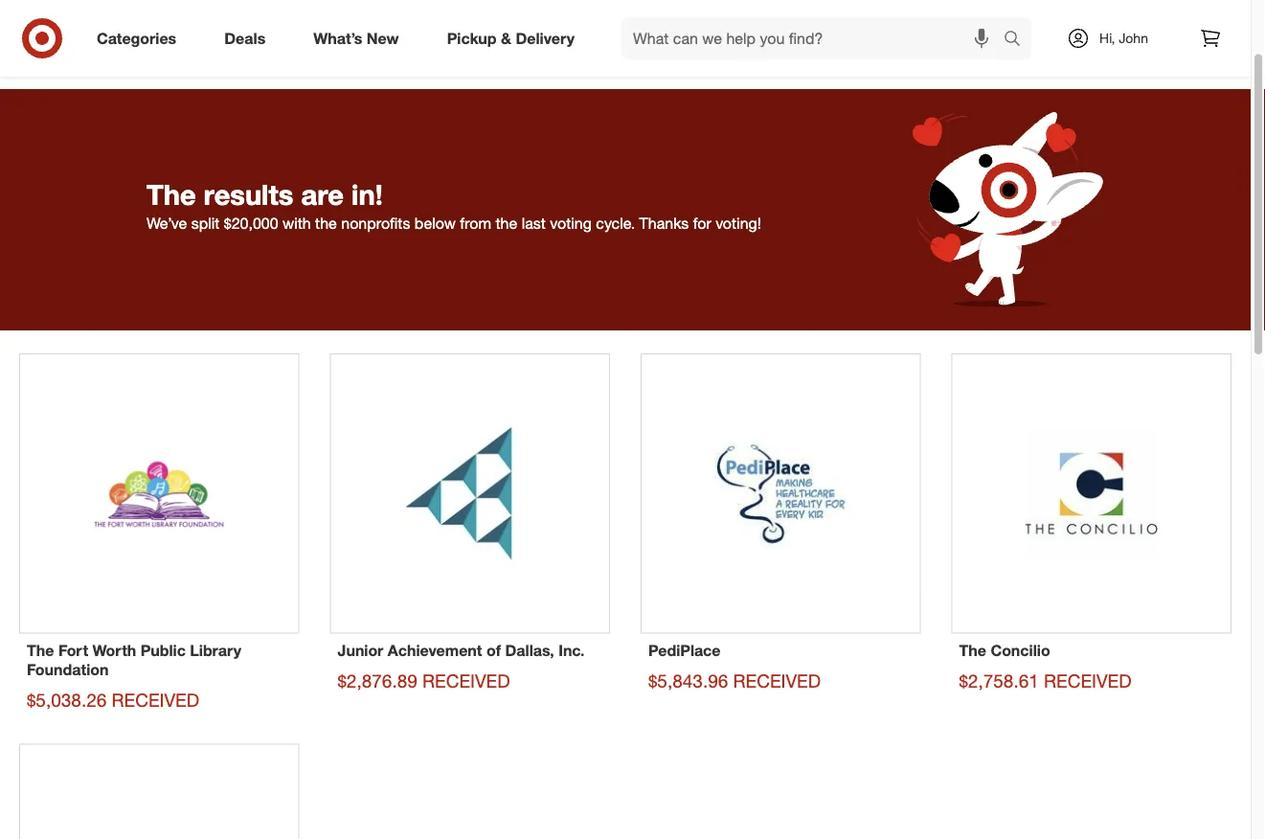 Task type: locate. For each thing, give the bounding box(es) containing it.
1 the from the left
[[315, 214, 337, 232]]

deals
[[224, 29, 266, 47]]

0 horizontal spatial the
[[27, 641, 54, 660]]

1 horizontal spatial /
[[672, 52, 677, 68]]

received down the concilio
[[1044, 670, 1132, 692]]

in!
[[352, 178, 383, 212]]

the
[[147, 178, 196, 212], [27, 641, 54, 660], [959, 641, 986, 660]]

2 / from the left
[[672, 52, 677, 68]]

received down junior achievement of dallas, inc.
[[422, 670, 510, 692]]

voting link
[[631, 51, 669, 70]]

the inside 'the results are in! we've split $20,000 with the nonprofits below from the last voting cycle. thanks for voting!'
[[147, 178, 196, 212]]

past
[[681, 52, 707, 68]]

$5,843.96
[[648, 670, 728, 692]]

the up $2,758.61
[[959, 641, 986, 660]]

the left last
[[496, 214, 517, 232]]

/
[[623, 52, 627, 68], [672, 52, 677, 68]]

received for $2,758.61 received
[[1044, 670, 1132, 692]]

/ left past
[[672, 52, 677, 68]]

0 horizontal spatial /
[[623, 52, 627, 68]]

nonprofits
[[341, 214, 410, 232]]

voting
[[550, 214, 592, 232]]

voting button
[[631, 51, 669, 70]]

below
[[415, 214, 456, 232]]

target circle link
[[544, 51, 619, 70]]

0 horizontal spatial the
[[315, 214, 337, 232]]

junior achievement of dallas, inc.
[[338, 641, 585, 660]]

achievement
[[388, 641, 482, 660]]

library
[[190, 641, 241, 660]]

pickup
[[447, 29, 497, 47]]

the up we've
[[147, 178, 196, 212]]

2 horizontal spatial the
[[959, 641, 986, 660]]

the down are
[[315, 214, 337, 232]]

pediplace
[[648, 641, 721, 660]]

received right $5,843.96
[[733, 670, 821, 692]]

categories
[[97, 29, 176, 47]]

$2,876.89 received
[[338, 670, 510, 692]]

junior achievement of dallas, inc. image
[[404, 427, 536, 560]]

of
[[486, 641, 501, 660]]

received
[[422, 670, 510, 692], [733, 670, 821, 692], [1044, 670, 1132, 692], [112, 689, 199, 711]]

what's
[[313, 29, 362, 47]]

target circle / voting / past results
[[544, 52, 755, 68]]

the concilio
[[959, 641, 1050, 660]]

results
[[711, 52, 755, 68]]

$2,876.89
[[338, 670, 417, 692]]

circle
[[585, 52, 619, 68]]

split
[[191, 214, 220, 232]]

john
[[1119, 30, 1148, 46]]

deals link
[[208, 17, 289, 59]]

we've
[[147, 214, 187, 232]]

What can we help you find? suggestions appear below search field
[[622, 17, 1009, 59]]

1 horizontal spatial the
[[147, 178, 196, 212]]

the inside the fort worth public library foundation
[[27, 641, 54, 660]]

the for results
[[147, 178, 196, 212]]

the fort worth public library foundation image
[[93, 427, 226, 560]]

received down the fort worth public library foundation
[[112, 689, 199, 711]]

1 horizontal spatial the
[[496, 214, 517, 232]]

/ right the 'circle'
[[623, 52, 627, 68]]

search
[[995, 31, 1041, 49]]

concilio
[[991, 641, 1050, 660]]

1 / from the left
[[623, 52, 627, 68]]

for
[[693, 214, 711, 232]]

the
[[315, 214, 337, 232], [496, 214, 517, 232]]

search button
[[995, 17, 1041, 63]]

the left "fort"
[[27, 641, 54, 660]]

voting!
[[716, 214, 761, 232]]

2 the from the left
[[496, 214, 517, 232]]

received for $2,876.89 received
[[422, 670, 510, 692]]

the concilio image
[[1025, 427, 1158, 560]]

the for concilio
[[959, 641, 986, 660]]

pediplace image
[[714, 427, 847, 560]]



Task type: vqa. For each thing, say whether or not it's contained in the screenshot.
third Add to cart button
no



Task type: describe. For each thing, give the bounding box(es) containing it.
foundation
[[27, 660, 109, 679]]

pickup & delivery link
[[431, 17, 599, 59]]

$5,038.26 received
[[27, 689, 199, 711]]

hi, john
[[1100, 30, 1148, 46]]

cycle.
[[596, 214, 635, 232]]

$5,038.26
[[27, 689, 107, 711]]

junior
[[338, 641, 383, 660]]

new
[[367, 29, 399, 47]]

public
[[141, 641, 186, 660]]

received for $5,038.26 received
[[112, 689, 199, 711]]

what's new
[[313, 29, 399, 47]]

last
[[522, 214, 546, 232]]

$20,000
[[224, 214, 278, 232]]

are
[[301, 178, 344, 212]]

hi,
[[1100, 30, 1115, 46]]

what's new link
[[297, 17, 423, 59]]

delivery
[[516, 29, 575, 47]]

&
[[501, 29, 511, 47]]

categories link
[[80, 17, 200, 59]]

results
[[204, 178, 293, 212]]

the results are in! we've split $20,000 with the nonprofits below from the last voting cycle. thanks for voting!
[[147, 178, 761, 232]]

$5,843.96 received
[[648, 670, 821, 692]]

the for fort
[[27, 641, 54, 660]]

dallas,
[[505, 641, 554, 660]]

pickup & delivery
[[447, 29, 575, 47]]

received for $5,843.96 received
[[733, 670, 821, 692]]

the fort worth public library foundation
[[27, 641, 241, 679]]

target
[[544, 52, 581, 68]]

fort
[[58, 641, 88, 660]]

from
[[460, 214, 491, 232]]

worth
[[92, 641, 136, 660]]

$2,758.61 received
[[959, 670, 1132, 692]]

voting
[[631, 52, 669, 68]]

target circle logo image
[[553, 3, 698, 43]]

$2,758.61
[[959, 670, 1039, 692]]

with
[[283, 214, 311, 232]]

thanks
[[639, 214, 689, 232]]

target circle button
[[544, 51, 619, 70]]

inc.
[[559, 641, 585, 660]]



